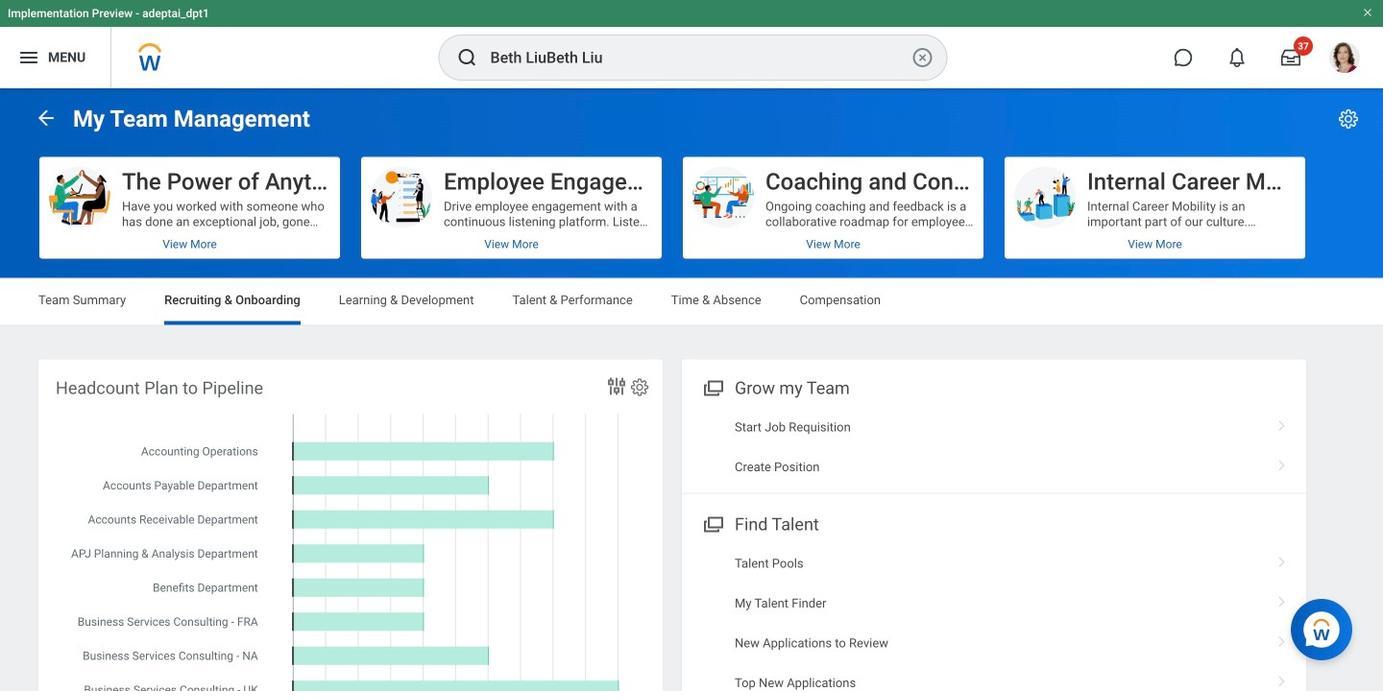 Task type: vqa. For each thing, say whether or not it's contained in the screenshot.
list
yes



Task type: describe. For each thing, give the bounding box(es) containing it.
Search Workday  search field
[[491, 37, 908, 79]]

list for menu group icon
[[682, 408, 1307, 488]]

2 chevron right image from the top
[[1270, 550, 1295, 569]]

1 chevron right image from the top
[[1270, 454, 1295, 473]]

configure this page image
[[1338, 108, 1361, 131]]

menu group image
[[700, 374, 726, 400]]

2 chevron right image from the top
[[1270, 630, 1295, 649]]

1 chevron right image from the top
[[1270, 414, 1295, 433]]

justify image
[[17, 46, 40, 69]]



Task type: locate. For each thing, give the bounding box(es) containing it.
close environment banner image
[[1363, 7, 1374, 18]]

tab list
[[19, 279, 1365, 325]]

search image
[[456, 46, 479, 69]]

headcount plan to pipeline element
[[38, 360, 663, 692]]

4 chevron right image from the top
[[1270, 670, 1295, 689]]

main content
[[0, 88, 1384, 692]]

menu group image
[[700, 511, 726, 537]]

0 vertical spatial list
[[682, 408, 1307, 488]]

list
[[682, 408, 1307, 488], [682, 544, 1307, 692]]

1 vertical spatial chevron right image
[[1270, 630, 1295, 649]]

3 chevron right image from the top
[[1270, 590, 1295, 609]]

chevron right image
[[1270, 414, 1295, 433], [1270, 550, 1295, 569], [1270, 590, 1295, 609], [1270, 670, 1295, 689]]

chevron right image
[[1270, 454, 1295, 473], [1270, 630, 1295, 649]]

notifications large image
[[1228, 48, 1247, 67]]

configure headcount plan to pipeline image
[[629, 377, 651, 398]]

1 list from the top
[[682, 408, 1307, 488]]

0 vertical spatial chevron right image
[[1270, 454, 1295, 473]]

2 list from the top
[[682, 544, 1307, 692]]

list for menu group image at the right bottom of the page
[[682, 544, 1307, 692]]

x circle image
[[912, 46, 935, 69]]

configure and view chart data image
[[605, 375, 629, 398]]

banner
[[0, 0, 1384, 88]]

1 vertical spatial list
[[682, 544, 1307, 692]]

previous page image
[[35, 106, 58, 129]]

profile logan mcneil image
[[1330, 42, 1361, 77]]

inbox large image
[[1282, 48, 1301, 67]]



